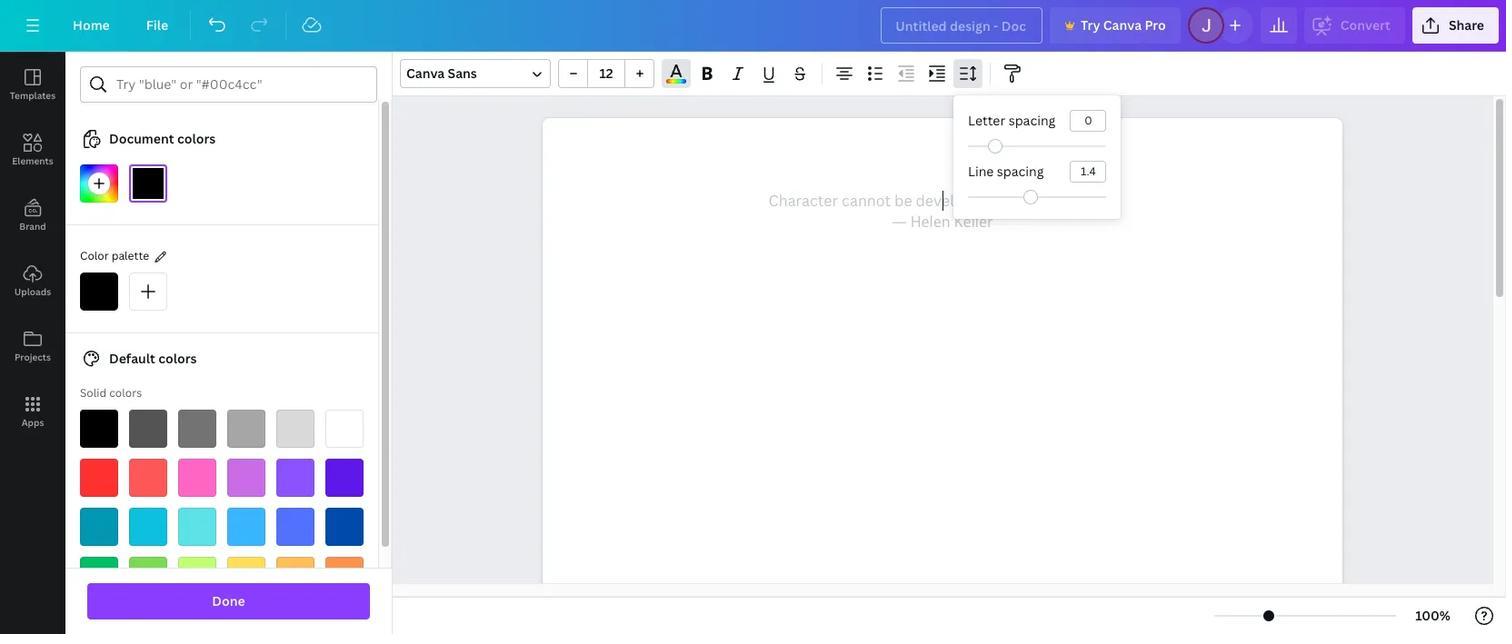 Task type: vqa. For each thing, say whether or not it's contained in the screenshot.
Canva Sans
yes



Task type: locate. For each thing, give the bounding box(es) containing it.
1 vertical spatial colors
[[158, 350, 197, 367]]

lime #c1ff72 image
[[178, 557, 216, 596], [178, 557, 216, 596]]

peach #ffbd59 image
[[276, 557, 315, 596], [276, 557, 315, 596]]

canva right "try"
[[1104, 16, 1142, 34]]

coral red #ff5757 image
[[129, 459, 167, 497], [129, 459, 167, 497]]

1 vertical spatial spacing
[[997, 163, 1044, 180]]

colors right the "solid"
[[109, 386, 142, 401]]

colors right document
[[177, 130, 216, 147]]

color palette
[[80, 248, 149, 264]]

canva left sans
[[406, 65, 445, 82]]

canva
[[1104, 16, 1142, 34], [406, 65, 445, 82]]

light blue #38b6ff image
[[227, 508, 266, 546], [227, 508, 266, 546]]

0 vertical spatial colors
[[177, 130, 216, 147]]

0 vertical spatial #000000 image
[[129, 165, 167, 203]]

projects button
[[0, 314, 65, 379]]

group
[[558, 59, 655, 88]]

colors right default
[[158, 350, 197, 367]]

brand
[[19, 220, 46, 233]]

pink #ff66c4 image
[[178, 459, 216, 497]]

#000000 image down document
[[129, 165, 167, 203]]

add a new color image
[[80, 165, 118, 203], [80, 165, 118, 203], [129, 273, 167, 311]]

black #000000 image
[[80, 410, 118, 448], [80, 410, 118, 448]]

done button
[[87, 584, 370, 620]]

default
[[109, 350, 155, 367]]

0 horizontal spatial #000000 image
[[80, 273, 118, 311]]

bright red #ff3131 image
[[80, 459, 118, 497], [80, 459, 118, 497]]

done
[[212, 593, 245, 610]]

purple #8c52ff image
[[276, 459, 315, 497], [276, 459, 315, 497]]

Letter spacing text field
[[1071, 111, 1106, 131]]

turquoise blue #5ce1e6 image
[[178, 508, 216, 546], [178, 508, 216, 546]]

dark turquoise #0097b2 image
[[80, 508, 118, 546], [80, 508, 118, 546]]

#000000 image
[[129, 165, 167, 203], [80, 273, 118, 311]]

line
[[968, 163, 994, 180]]

color range image
[[667, 79, 686, 84]]

document
[[109, 130, 174, 147]]

spacing right the "letter"
[[1009, 112, 1056, 129]]

spacing right line on the right
[[997, 163, 1044, 180]]

0 horizontal spatial #000000 image
[[80, 273, 118, 311]]

#000000 image
[[129, 165, 167, 203], [80, 273, 118, 311]]

aqua blue #0cc0df image
[[129, 508, 167, 546], [129, 508, 167, 546]]

#000000 image down color
[[80, 273, 118, 311]]

Try "blue" or "#00c4cc" search field
[[116, 67, 366, 102]]

sans
[[448, 65, 477, 82]]

try canva pro
[[1081, 16, 1166, 34]]

gray #a6a6a6 image
[[227, 410, 266, 448], [227, 410, 266, 448]]

1 horizontal spatial #000000 image
[[129, 165, 167, 203]]

1 vertical spatial #000000 image
[[80, 273, 118, 311]]

white #ffffff image
[[326, 410, 364, 448], [326, 410, 364, 448]]

grass green #7ed957 image
[[129, 557, 167, 596], [129, 557, 167, 596]]

colors for document colors
[[177, 130, 216, 147]]

0 vertical spatial spacing
[[1009, 112, 1056, 129]]

color
[[80, 248, 109, 264]]

0 horizontal spatial canva
[[406, 65, 445, 82]]

Design title text field
[[881, 7, 1043, 44]]

solid
[[80, 386, 107, 401]]

light gray #d9d9d9 image
[[276, 410, 315, 448], [276, 410, 315, 448]]

side panel tab list
[[0, 52, 65, 445]]

royal blue #5271ff image
[[276, 508, 315, 546], [276, 508, 315, 546]]

color range image
[[667, 79, 686, 84]]

100%
[[1416, 607, 1451, 625]]

colors
[[177, 130, 216, 147], [158, 350, 197, 367], [109, 386, 142, 401]]

1 horizontal spatial canva
[[1104, 16, 1142, 34]]

cobalt blue #004aad image
[[326, 508, 364, 546]]

dark gray #545454 image
[[129, 410, 167, 448]]

color palette button
[[80, 247, 149, 266]]

None text field
[[543, 118, 1343, 635]]

Line spacing text field
[[1071, 162, 1106, 182]]

0 vertical spatial #000000 image
[[129, 165, 167, 203]]

#000000 image down color
[[80, 273, 118, 311]]

0 vertical spatial canva
[[1104, 16, 1142, 34]]

yellow #ffde59 image
[[227, 557, 266, 596], [227, 557, 266, 596]]

2 vertical spatial colors
[[109, 386, 142, 401]]

green #00bf63 image
[[80, 557, 118, 596], [80, 557, 118, 596]]

100% button
[[1404, 602, 1463, 631]]

spacing for line spacing
[[997, 163, 1044, 180]]

orange #ff914d image
[[326, 557, 364, 596]]

magenta #cb6ce6 image
[[227, 459, 266, 497], [227, 459, 266, 497]]

#000000 image down document
[[129, 165, 167, 203]]

solid colors
[[80, 386, 142, 401]]

home
[[73, 16, 110, 34]]

1 vertical spatial canva
[[406, 65, 445, 82]]

spacing
[[1009, 112, 1056, 129], [997, 163, 1044, 180]]

main menu bar
[[0, 0, 1507, 52]]

violet #5e17eb image
[[326, 459, 364, 497]]



Task type: describe. For each thing, give the bounding box(es) containing it.
home link
[[58, 7, 124, 44]]

pink #ff66c4 image
[[178, 459, 216, 497]]

colors for solid colors
[[109, 386, 142, 401]]

pro
[[1145, 16, 1166, 34]]

cobalt blue #004aad image
[[326, 508, 364, 546]]

convert button
[[1305, 7, 1406, 44]]

spacing for letter spacing
[[1009, 112, 1056, 129]]

gray #737373 image
[[178, 410, 216, 448]]

canva inside button
[[1104, 16, 1142, 34]]

default colors
[[109, 350, 197, 367]]

line spacing
[[968, 163, 1044, 180]]

document colors
[[109, 130, 216, 147]]

colors for default colors
[[158, 350, 197, 367]]

brand button
[[0, 183, 65, 248]]

letter spacing
[[968, 112, 1056, 129]]

#000000 image for bottommost #000000 image
[[80, 273, 118, 311]]

canva inside popup button
[[406, 65, 445, 82]]

canva sans button
[[400, 59, 551, 88]]

elements
[[12, 155, 53, 167]]

apps
[[21, 416, 44, 429]]

gray #737373 image
[[178, 410, 216, 448]]

apps button
[[0, 379, 65, 445]]

dark gray #545454 image
[[129, 410, 167, 448]]

violet #5e17eb image
[[326, 459, 364, 497]]

share
[[1449, 16, 1485, 34]]

convert
[[1341, 16, 1391, 34]]

letter
[[968, 112, 1006, 129]]

uploads
[[14, 286, 51, 298]]

1 horizontal spatial #000000 image
[[129, 165, 167, 203]]

file button
[[132, 7, 183, 44]]

#000000 image for #000000 image to the right
[[129, 165, 167, 203]]

uploads button
[[0, 248, 65, 314]]

try
[[1081, 16, 1101, 34]]

palette
[[112, 248, 149, 264]]

– – number field
[[594, 65, 619, 82]]

1 vertical spatial #000000 image
[[80, 273, 118, 311]]

file
[[146, 16, 168, 34]]

elements button
[[0, 117, 65, 183]]

canva sans
[[406, 65, 477, 82]]

projects
[[15, 351, 51, 364]]

share button
[[1413, 7, 1499, 44]]

orange #ff914d image
[[326, 557, 364, 596]]

try canva pro button
[[1050, 7, 1181, 44]]

templates button
[[0, 52, 65, 117]]

templates
[[10, 89, 56, 102]]



